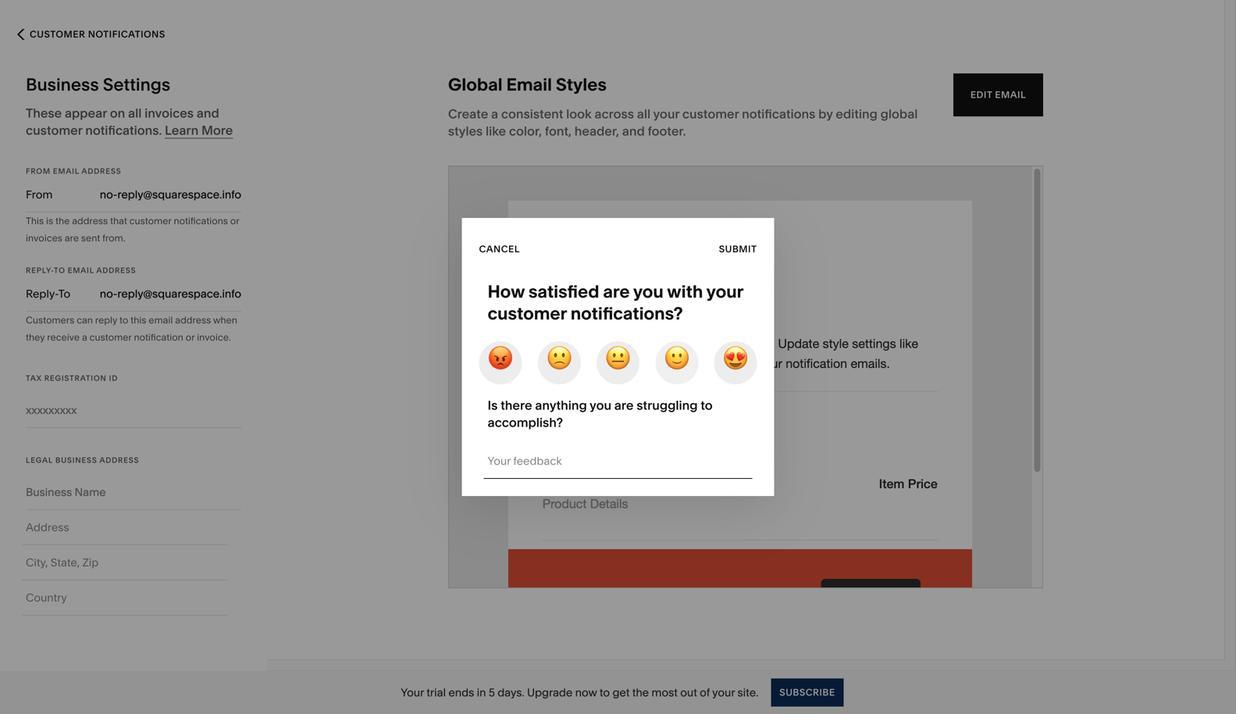 Task type: vqa. For each thing, say whether or not it's contained in the screenshot.
Legal
yes



Task type: locate. For each thing, give the bounding box(es) containing it.
address inside customers can reply to this email address when they receive a customer notification or invoice.
[[175, 314, 211, 326]]

reply- up customers
[[26, 287, 58, 300]]

😐
[[605, 343, 631, 374]]

you inside how satisfied are you with your customer notifications?
[[633, 281, 664, 302]]

0 horizontal spatial and
[[197, 105, 219, 121]]

site.
[[738, 686, 759, 699]]

cancel button
[[479, 235, 520, 263]]

invoices up learn
[[145, 105, 194, 121]]

business right legal
[[55, 455, 97, 465]]

Your feedback text field
[[488, 452, 749, 470]]

reply- up reply-to
[[26, 266, 54, 275]]

2 vertical spatial address
[[99, 455, 139, 465]]

this
[[131, 314, 146, 326]]

are down '😐' button
[[615, 398, 634, 413]]

customer down how
[[488, 303, 567, 324]]

receive
[[47, 332, 80, 343]]

2 vertical spatial are
[[615, 398, 634, 413]]

notification
[[134, 332, 183, 343]]

0 horizontal spatial a
[[82, 332, 87, 343]]

2 reply- from the top
[[26, 287, 58, 300]]

legal business address
[[26, 455, 139, 465]]

to right struggling
[[701, 398, 713, 413]]

your up footer.
[[653, 106, 680, 121]]

😐 button
[[597, 341, 640, 384]]

0 vertical spatial you
[[633, 281, 664, 302]]

notifications inside global email styles edit email create a consistent look across all your customer notifications by editing global styles like color, font, header, and footer.
[[742, 106, 816, 121]]

1 horizontal spatial or
[[230, 215, 239, 227]]

1 vertical spatial are
[[603, 281, 630, 302]]

1 vertical spatial your
[[707, 281, 744, 302]]

customer right 'that'
[[129, 215, 172, 227]]

by
[[819, 106, 833, 121]]

address down "from." on the top of the page
[[96, 266, 136, 275]]

1 horizontal spatial all
[[637, 106, 651, 121]]

1 horizontal spatial invoices
[[145, 105, 194, 121]]

that
[[110, 215, 127, 227]]

1 vertical spatial and
[[622, 123, 645, 139]]

are left sent
[[65, 232, 79, 244]]

1 vertical spatial invoices
[[26, 232, 62, 244]]

1 vertical spatial address
[[175, 314, 211, 326]]

you right anything
[[590, 398, 612, 413]]

customer inside customers can reply to this email address when they receive a customer notification or invoice.
[[90, 332, 132, 343]]

1 from from the top
[[26, 166, 51, 176]]

1 vertical spatial the
[[633, 686, 649, 699]]

very unsatisfactory element
[[488, 343, 514, 374]]

a
[[491, 106, 499, 121], [82, 332, 87, 343]]

and down across
[[622, 123, 645, 139]]

0 vertical spatial no-reply@squarespace.info email field
[[61, 186, 241, 203]]

no-reply@squarespace.info email field up this is the address that customer notifications or invoices are sent from.
[[61, 186, 241, 203]]

to
[[54, 266, 65, 275], [119, 314, 128, 326], [701, 398, 713, 413], [600, 686, 610, 699]]

0 horizontal spatial all
[[128, 105, 142, 121]]

from
[[26, 166, 51, 176], [26, 188, 53, 201]]

1 horizontal spatial you
[[633, 281, 664, 302]]

or inside customers can reply to this email address when they receive a customer notification or invoice.
[[186, 332, 195, 343]]

address for business
[[99, 455, 139, 465]]

1 vertical spatial from
[[26, 188, 53, 201]]

look
[[566, 106, 592, 121]]

1 horizontal spatial notifications
[[742, 106, 816, 121]]

all right on on the top left
[[128, 105, 142, 121]]

registration
[[44, 373, 107, 383]]

the right "get"
[[633, 686, 649, 699]]

a inside customers can reply to this email address when they receive a customer notification or invoice.
[[82, 332, 87, 343]]

0 vertical spatial or
[[230, 215, 239, 227]]

no-reply@squarespace.info email field for from
[[61, 186, 241, 203]]

upgrade
[[527, 686, 573, 699]]

1 horizontal spatial and
[[622, 123, 645, 139]]

business up the these
[[26, 74, 99, 95]]

in
[[477, 686, 486, 699]]

address up sent
[[72, 215, 108, 227]]

footer.
[[648, 123, 686, 139]]

very satisfactory element
[[723, 343, 749, 374]]

to left this
[[119, 314, 128, 326]]

😡
[[488, 343, 514, 374]]

the right is
[[55, 215, 70, 227]]

0 vertical spatial address
[[72, 215, 108, 227]]

and
[[197, 105, 219, 121], [622, 123, 645, 139]]

all
[[128, 105, 142, 121], [637, 106, 651, 121]]

and up learn more
[[197, 105, 219, 121]]

0 vertical spatial invoices
[[145, 105, 194, 121]]

a up like
[[491, 106, 499, 121]]

email up is
[[53, 166, 79, 176]]

notifications?
[[571, 303, 683, 324]]

learn more link
[[165, 123, 233, 139]]

reply
[[95, 314, 117, 326]]

1 vertical spatial or
[[186, 332, 195, 343]]

notifications inside this is the address that customer notifications or invoices are sent from.
[[174, 215, 228, 227]]

are up notifications?
[[603, 281, 630, 302]]

address up invoice.
[[175, 314, 211, 326]]

customer
[[30, 29, 85, 40]]

😍 button
[[714, 341, 757, 384]]

0 vertical spatial a
[[491, 106, 499, 121]]

a down can
[[82, 332, 87, 343]]

dialog
[[462, 218, 775, 496]]

satisfactory element
[[664, 343, 690, 374]]

2 from from the top
[[26, 188, 53, 201]]

invoices
[[145, 105, 194, 121], [26, 232, 62, 244]]

0 vertical spatial from
[[26, 166, 51, 176]]

1 vertical spatial business
[[55, 455, 97, 465]]

notifications
[[742, 106, 816, 121], [174, 215, 228, 227]]

address
[[72, 215, 108, 227], [175, 314, 211, 326]]

how
[[488, 281, 525, 302]]

0 vertical spatial are
[[65, 232, 79, 244]]

address up business name field
[[99, 455, 139, 465]]

1 vertical spatial a
[[82, 332, 87, 343]]

no-reply@squarespace.info email field up email
[[79, 285, 241, 302]]

0 horizontal spatial address
[[72, 215, 108, 227]]

learn
[[165, 123, 199, 138]]

get
[[613, 686, 630, 699]]

0 horizontal spatial or
[[186, 332, 195, 343]]

reply-to
[[26, 287, 70, 300]]

email up to
[[68, 266, 94, 275]]

to inside is there anything you are struggling to accomplish?
[[701, 398, 713, 413]]

0 vertical spatial address
[[82, 166, 121, 176]]

0 vertical spatial the
[[55, 215, 70, 227]]

0 vertical spatial and
[[197, 105, 219, 121]]

your trial ends in 5 days. upgrade now to get the most out of your site.
[[401, 686, 759, 699]]

reply-to email address
[[26, 266, 136, 275]]

0 horizontal spatial invoices
[[26, 232, 62, 244]]

email right edit
[[995, 89, 1027, 100]]

1 vertical spatial notifications
[[174, 215, 228, 227]]

customer up footer.
[[683, 106, 739, 121]]

all up footer.
[[637, 106, 651, 121]]

0 horizontal spatial you
[[590, 398, 612, 413]]

0 vertical spatial notifications
[[742, 106, 816, 121]]

customer notifications
[[30, 29, 165, 40]]

0 horizontal spatial notifications
[[174, 215, 228, 227]]

invoices down is
[[26, 232, 62, 244]]

are inside this is the address that customer notifications or invoices are sent from.
[[65, 232, 79, 244]]

notifications.
[[85, 123, 162, 138]]

reply-
[[26, 266, 54, 275], [26, 287, 58, 300]]

is
[[488, 398, 498, 413]]

or
[[230, 215, 239, 227], [186, 332, 195, 343]]

out
[[681, 686, 698, 699]]

no-reply@squarespace.info email field
[[61, 186, 241, 203], [79, 285, 241, 302]]

1 horizontal spatial a
[[491, 106, 499, 121]]

email
[[507, 74, 552, 95], [995, 89, 1027, 100], [53, 166, 79, 176], [68, 266, 94, 275]]

customer down 'reply'
[[90, 332, 132, 343]]

the inside this is the address that customer notifications or invoices are sent from.
[[55, 215, 70, 227]]

color,
[[509, 123, 542, 139]]

0 vertical spatial reply-
[[26, 266, 54, 275]]

your right of
[[713, 686, 735, 699]]

🙁 button
[[538, 341, 581, 384]]

on
[[110, 105, 125, 121]]

0 horizontal spatial the
[[55, 215, 70, 227]]

address down notifications.
[[82, 166, 121, 176]]

you up notifications?
[[633, 281, 664, 302]]

1 horizontal spatial address
[[175, 314, 211, 326]]

1 vertical spatial you
[[590, 398, 612, 413]]

address inside this is the address that customer notifications or invoices are sent from.
[[72, 215, 108, 227]]

how satisfied are you with your customer notifications?
[[488, 281, 744, 324]]

customer down the these
[[26, 123, 82, 138]]

Address text field
[[26, 510, 224, 545]]

customer
[[683, 106, 739, 121], [26, 123, 82, 138], [129, 215, 172, 227], [488, 303, 567, 324], [90, 332, 132, 343]]

to up to
[[54, 266, 65, 275]]

your right with
[[707, 281, 744, 302]]

all inside these appear on all invoices and customer notifications.
[[128, 105, 142, 121]]

and inside these appear on all invoices and customer notifications.
[[197, 105, 219, 121]]

customer notifications button
[[0, 17, 183, 52]]

more
[[202, 123, 233, 138]]

0 vertical spatial your
[[653, 106, 680, 121]]

1 vertical spatial reply-
[[26, 287, 58, 300]]

1 vertical spatial no-reply@squarespace.info email field
[[79, 285, 241, 302]]

1 reply- from the top
[[26, 266, 54, 275]]

ends
[[449, 686, 474, 699]]

you inside is there anything you are struggling to accomplish?
[[590, 398, 612, 413]]

are
[[65, 232, 79, 244], [603, 281, 630, 302], [615, 398, 634, 413]]



Task type: describe. For each thing, give the bounding box(es) containing it.
anything
[[535, 398, 587, 413]]

0 vertical spatial business
[[26, 74, 99, 95]]

of
[[700, 686, 710, 699]]

Country text field
[[26, 580, 224, 615]]

no-reply@squarespace.info email field for reply-to
[[79, 285, 241, 302]]

😍
[[723, 343, 749, 374]]

reply- for to
[[26, 266, 54, 275]]

from for from email address
[[26, 166, 51, 176]]

neutral element
[[605, 343, 631, 374]]

1 vertical spatial address
[[96, 266, 136, 275]]

email up consistent
[[507, 74, 552, 95]]

global
[[881, 106, 918, 121]]

you for anything
[[590, 398, 612, 413]]

accomplish?
[[488, 415, 563, 430]]

all inside global email styles edit email create a consistent look across all your customer notifications by editing global styles like color, font, header, and footer.
[[637, 106, 651, 121]]

sent
[[81, 232, 100, 244]]

you for are
[[633, 281, 664, 302]]

🙂
[[664, 343, 690, 374]]

cancel
[[479, 243, 520, 255]]

from.
[[102, 232, 125, 244]]

from for from
[[26, 188, 53, 201]]

are inside is there anything you are struggling to accomplish?
[[615, 398, 634, 413]]

edit email button
[[954, 73, 1044, 116]]

City, State, Zip text field
[[26, 545, 224, 580]]

is there anything you are struggling to accomplish?
[[488, 398, 713, 430]]

trial
[[427, 686, 446, 699]]

to left "get"
[[600, 686, 610, 699]]

id
[[109, 373, 118, 383]]

🙁
[[547, 343, 572, 374]]

editing
[[836, 106, 878, 121]]

address for email
[[82, 166, 121, 176]]

Tax Registration ID field
[[26, 402, 241, 419]]

these
[[26, 105, 62, 121]]

reply- for to
[[26, 287, 58, 300]]

struggling
[[637, 398, 698, 413]]

your
[[401, 686, 424, 699]]

this is the address that customer notifications or invoices are sent from.
[[26, 215, 239, 244]]

learn more
[[165, 123, 233, 138]]

your inside global email styles edit email create a consistent look across all your customer notifications by editing global styles like color, font, header, and footer.
[[653, 106, 680, 121]]

invoices inside these appear on all invoices and customer notifications.
[[145, 105, 194, 121]]

these appear on all invoices and customer notifications.
[[26, 105, 219, 138]]

😡 button
[[479, 341, 522, 384]]

there
[[501, 398, 532, 413]]

customer inside global email styles edit email create a consistent look across all your customer notifications by editing global styles like color, font, header, and footer.
[[683, 106, 739, 121]]

dialog containing 😡
[[462, 218, 775, 496]]

tax registration id
[[26, 373, 118, 383]]

email
[[149, 314, 173, 326]]

customers
[[26, 314, 74, 326]]

days.
[[498, 686, 525, 699]]

styles
[[448, 123, 483, 139]]

tax
[[26, 373, 42, 383]]

5
[[489, 686, 495, 699]]

or inside this is the address that customer notifications or invoices are sent from.
[[230, 215, 239, 227]]

with
[[667, 281, 703, 302]]

are inside how satisfied are you with your customer notifications?
[[603, 281, 630, 302]]

global email styles edit email create a consistent look across all your customer notifications by editing global styles like color, font, header, and footer.
[[448, 74, 1027, 139]]

unsatisfactory element
[[547, 343, 572, 374]]

consistent
[[501, 106, 564, 121]]

to inside customers can reply to this email address when they receive a customer notification or invoice.
[[119, 314, 128, 326]]

across
[[595, 106, 634, 121]]

a inside global email styles edit email create a consistent look across all your customer notifications by editing global styles like color, font, header, and footer.
[[491, 106, 499, 121]]

submit
[[719, 243, 757, 255]]

and inside global email styles edit email create a consistent look across all your customer notifications by editing global styles like color, font, header, and footer.
[[622, 123, 645, 139]]

global
[[448, 74, 503, 95]]

they
[[26, 332, 45, 343]]

1 horizontal spatial the
[[633, 686, 649, 699]]

Business Name field
[[26, 484, 241, 501]]

legal
[[26, 455, 53, 465]]

now
[[575, 686, 597, 699]]

business settings
[[26, 74, 170, 95]]

customers can reply to this email address when they receive a customer notification or invoice.
[[26, 314, 237, 343]]

submit button
[[719, 235, 757, 263]]

invoice.
[[197, 332, 231, 343]]

notifications
[[88, 29, 165, 40]]

customer inside these appear on all invoices and customer notifications.
[[26, 123, 82, 138]]

when
[[213, 314, 237, 326]]

is
[[46, 215, 53, 227]]

edit
[[971, 89, 993, 100]]

🙂 button
[[656, 341, 699, 384]]

this
[[26, 215, 44, 227]]

header,
[[575, 123, 620, 139]]

your inside how satisfied are you with your customer notifications?
[[707, 281, 744, 302]]

create
[[448, 106, 488, 121]]

can
[[77, 314, 93, 326]]

to
[[58, 287, 70, 300]]

settings
[[103, 74, 170, 95]]

like
[[486, 123, 506, 139]]

styles
[[556, 74, 607, 95]]

invoices inside this is the address that customer notifications or invoices are sent from.
[[26, 232, 62, 244]]

customer inside how satisfied are you with your customer notifications?
[[488, 303, 567, 324]]

from email address
[[26, 166, 121, 176]]

satisfied
[[529, 281, 600, 302]]

customer inside this is the address that customer notifications or invoices are sent from.
[[129, 215, 172, 227]]

font,
[[545, 123, 572, 139]]

appear
[[65, 105, 107, 121]]

2 vertical spatial your
[[713, 686, 735, 699]]

most
[[652, 686, 678, 699]]



